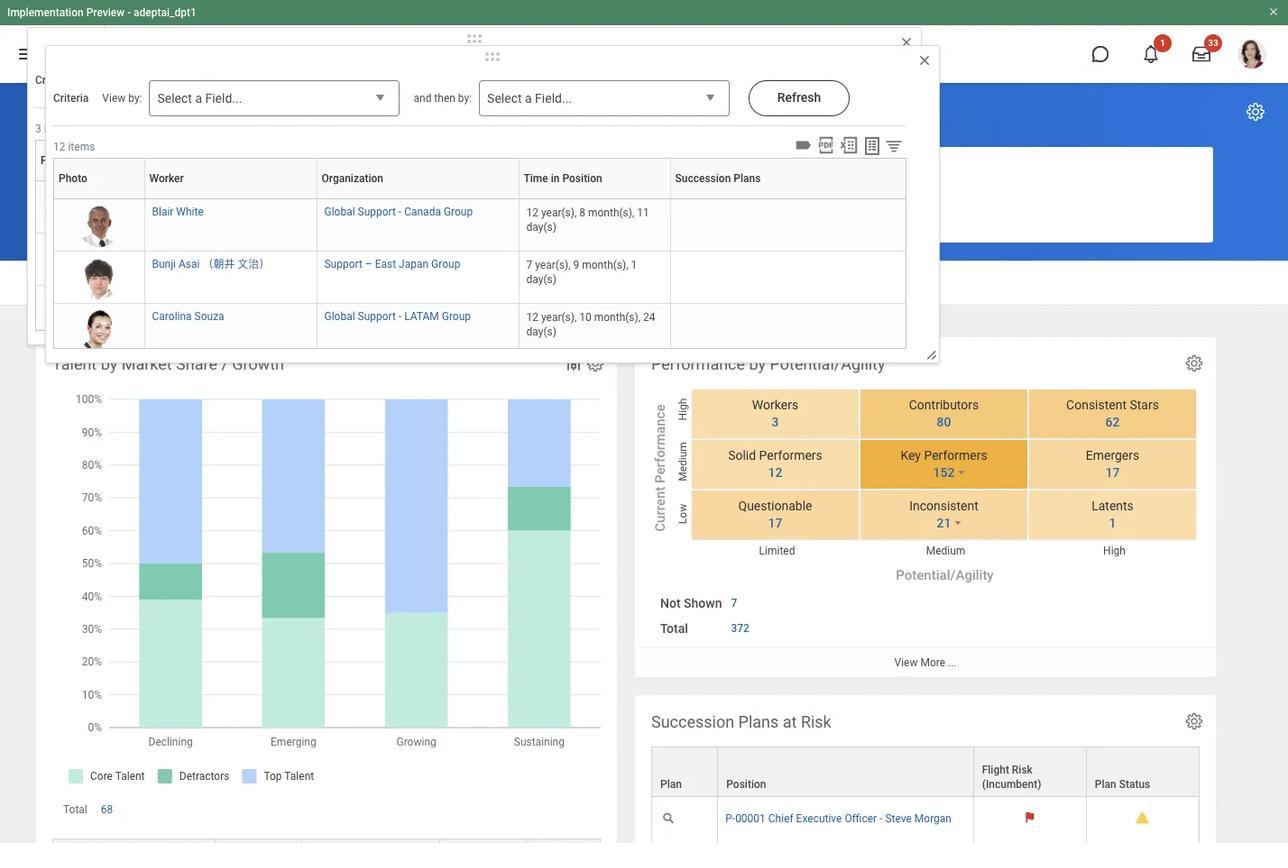 Task type: locate. For each thing, give the bounding box(es) containing it.
view
[[102, 92, 126, 105], [895, 657, 918, 669]]

succession plans button for refresh
[[587, 154, 883, 167]]

year(s), down access
[[449, 293, 484, 306]]

3 down justify icon
[[35, 122, 41, 135]]

0
[[481, 241, 487, 254]]

risk down use this dashboard to help plan and manage your people
[[272, 188, 293, 200]]

month(s), up 18
[[502, 189, 548, 201]]

0 horizontal spatial talent
[[52, 355, 97, 373]]

1 horizontal spatial 17
[[1106, 466, 1120, 480]]

0 horizontal spatial medium
[[677, 442, 689, 482]]

it left operations
[[272, 292, 281, 305]]

plan, execute and analyze main content
[[0, 83, 1288, 844]]

0 vertical spatial succession plans
[[587, 154, 672, 167]]

17 for questionable 17
[[768, 516, 783, 531]]

refresh for refresh button over view printable version (pdf) icon
[[778, 90, 821, 105]]

items for select a field...
[[68, 140, 95, 153]]

total inside talent by market share / growth "element"
[[63, 804, 87, 817]]

organization button for select a field...
[[322, 158, 526, 198]]

succession plans at risk
[[651, 713, 832, 732]]

0 vertical spatial talent
[[426, 274, 458, 288]]

support inside global support - latam group link
[[358, 310, 396, 323]]

month(s), up 00015
[[582, 259, 628, 272]]

toolbar
[[773, 117, 889, 140], [791, 135, 907, 158]]

employee's photo (charles bradley) image
[[60, 188, 102, 229]]

10 inside 12 year(s), 10 month(s), 24 day(s)
[[579, 311, 592, 324]]

1 inside "7 year(s), 9 month(s), 1 day(s)"
[[631, 259, 637, 272]]

0 vertical spatial close image
[[899, 35, 914, 50]]

flight risk (incumbent)
[[982, 764, 1041, 791]]

10 down "7 year(s), 9 month(s), 1 day(s)"
[[579, 311, 592, 324]]

12 up 18
[[526, 207, 539, 219]]

key performers
[[901, 449, 988, 463]]

0 vertical spatial time in position
[[431, 154, 510, 167]]

1 vertical spatial time in position
[[524, 172, 602, 185]]

2 vertical spatial succession
[[651, 713, 734, 732]]

10 up '0'
[[487, 189, 499, 201]]

support
[[358, 206, 396, 218], [324, 258, 363, 271], [358, 310, 396, 323]]

year(s), inside '9 year(s), 0 month(s), 18 day(s)'
[[443, 241, 478, 254]]

12 up questionable
[[768, 466, 783, 480]]

1 horizontal spatial view
[[895, 657, 918, 669]]

9 year(s), 0 month(s), 18 day(s)
[[434, 241, 553, 268]]

0 vertical spatial succession
[[587, 154, 642, 167]]

global support - latam group link
[[324, 307, 471, 323]]

talent
[[426, 274, 458, 288], [52, 355, 97, 373]]

0 vertical spatial worker
[[131, 154, 166, 167]]

year(s), down 18
[[535, 259, 571, 272]]

year(s), inside 12 year(s), 8 month(s), 11 day(s)
[[541, 207, 577, 219]]

1 vertical spatial talent
[[52, 355, 97, 373]]

view printable version (pdf) image
[[798, 117, 818, 137]]

1 vertical spatial photo
[[59, 172, 87, 185]]

global support - latam group
[[324, 310, 471, 323]]

year(s), left 8 at the left of the page
[[541, 207, 577, 219]]

9 inside '9 year(s), 0 month(s), 18 day(s)'
[[434, 241, 440, 254]]

1 vertical spatial risk
[[801, 713, 832, 732]]

1 up director,
[[631, 259, 637, 272]]

month(s), for it services group
[[490, 241, 536, 254]]

3 down workers
[[772, 415, 779, 430]]

worker for refresh
[[131, 154, 166, 167]]

23
[[434, 189, 446, 201], [434, 293, 446, 306]]

1 global from the top
[[324, 206, 355, 218]]

it operations group link
[[272, 289, 368, 305]]

in for refresh
[[458, 154, 467, 167]]

1 horizontal spatial select a field... button
[[479, 80, 730, 117]]

photo button for refresh
[[41, 140, 133, 180]]

2 vertical spatial position
[[726, 779, 766, 791]]

21 button
[[926, 515, 954, 532]]

export to excel image
[[839, 135, 859, 155]]

month(s), inside 12 year(s), 10 month(s), 24 day(s)
[[594, 311, 641, 324]]

criteria up plan,
[[35, 74, 71, 87]]

17 inside emergers 17
[[1106, 466, 1120, 480]]

tab list inside the plan, execute and analyze main content
[[18, 262, 1270, 305]]

flight risk (incumbent) button
[[974, 748, 1086, 797]]

by up workers
[[749, 355, 766, 373]]

12 inside 12 year(s), 10 month(s), 24 day(s)
[[526, 311, 539, 324]]

group for global support - canada group
[[444, 206, 473, 218]]

0 horizontal spatial p-
[[589, 292, 599, 305]]

1 select a field... from the left
[[157, 91, 242, 106]]

performers up 152
[[924, 449, 988, 463]]

risk right at at the bottom of the page
[[801, 713, 832, 732]]

0 horizontal spatial potential/agility
[[770, 355, 885, 373]]

in up 12 year(s), 8 month(s), 11 day(s)
[[551, 172, 560, 185]]

p- left chief
[[726, 813, 735, 826]]

year(s), down "7 year(s), 9 month(s), 1 day(s)"
[[541, 311, 577, 324]]

0 horizontal spatial time in position
[[431, 154, 510, 167]]

1 23 year(s), 10 month(s), 1 day(s) from the top
[[434, 189, 560, 216]]

23 year(s), 10 month(s), 1 day(s) down access
[[434, 293, 560, 320]]

12 for 12 year(s), 8 month(s), 11 day(s)
[[526, 207, 539, 219]]

flight
[[982, 764, 1009, 777]]

2 23 year(s), 10 month(s), 1 day(s) from the top
[[434, 293, 560, 320]]

3 items
[[35, 122, 71, 135]]

year(s),
[[449, 189, 484, 201], [541, 207, 577, 219], [443, 241, 478, 254], [535, 259, 571, 272], [449, 293, 484, 306], [541, 311, 577, 324]]

performance up current
[[652, 405, 668, 484]]

talent down employee's photo (carolina souza)
[[52, 355, 97, 373]]

low
[[677, 504, 689, 525]]

select a field... for second select a field... dropdown button from the right
[[157, 91, 242, 106]]

use
[[115, 169, 134, 182]]

potential/agility down 21 dropdown button
[[896, 568, 994, 584]]

1 select from the left
[[157, 91, 192, 106]]

2 select from the left
[[487, 91, 522, 106]]

10 for refresh
[[487, 293, 499, 306]]

by for potential/agility
[[749, 355, 766, 373]]

1 inside latents 1
[[1109, 516, 1116, 531]]

month(s), right '0'
[[490, 241, 536, 254]]

time
[[431, 154, 456, 167], [524, 172, 548, 185]]

2 vertical spatial support
[[358, 310, 396, 323]]

succession
[[587, 154, 642, 167], [675, 172, 731, 185], [651, 713, 734, 732]]

0 vertical spatial support
[[358, 206, 396, 218]]

1 it from the top
[[272, 240, 281, 253]]

0 horizontal spatial row
[[52, 839, 601, 844]]

by down employee's photo (carolina souza)
[[101, 355, 117, 373]]

12 down 3 items
[[53, 140, 65, 153]]

1 horizontal spatial in
[[551, 172, 560, 185]]

charles bradley
[[134, 188, 209, 200]]

1 horizontal spatial 17 button
[[1095, 465, 1123, 482]]

and
[[396, 74, 414, 87], [414, 92, 432, 105], [173, 99, 209, 124], [285, 169, 305, 182]]

1 horizontal spatial by
[[749, 355, 766, 373]]

close image
[[899, 35, 914, 50], [918, 53, 932, 68]]

position inside popup button
[[726, 779, 766, 791]]

month(s), for support – east japan group
[[582, 259, 628, 272]]

17 button for questionable 17
[[757, 515, 785, 532]]

1 vertical spatial 3
[[772, 415, 779, 430]]

0 vertical spatial global
[[324, 206, 355, 218]]

- left canada
[[399, 206, 402, 218]]

export to worksheets image left select to filter grid data image
[[862, 135, 883, 157]]

12 year(s), 10 month(s), 24 day(s)
[[526, 311, 658, 338]]

1 horizontal spatial time in position
[[524, 172, 602, 185]]

select to filter grid data image
[[866, 118, 886, 137]]

notifications large image
[[1142, 45, 1160, 63]]

1 horizontal spatial p-
[[726, 813, 735, 826]]

p-
[[589, 292, 599, 305], [726, 813, 735, 826]]

tag image
[[794, 135, 814, 155]]

employee's photo (bunji asai （朝井 文治）) image
[[78, 258, 120, 300]]

month(s), for global support - canada group
[[588, 207, 635, 219]]

organization for refresh
[[270, 154, 331, 167]]

justify image
[[16, 43, 38, 65]]

tab list
[[18, 262, 1270, 305]]

year(s), for risk management
[[449, 189, 484, 201]]

1 vertical spatial items
[[68, 140, 95, 153]]

talent down japan
[[426, 274, 458, 288]]

year(s), left '0'
[[443, 241, 478, 254]]

12 inside 12 year(s), 8 month(s), 11 day(s)
[[526, 207, 539, 219]]

month(s), inside '9 year(s), 0 month(s), 18 day(s)'
[[490, 241, 536, 254]]

organization for select a field...
[[322, 172, 383, 185]]

criteria
[[35, 74, 71, 87], [53, 92, 89, 105]]

export to worksheets image
[[844, 117, 865, 139], [862, 135, 883, 157]]

plans
[[645, 154, 672, 167], [734, 172, 761, 185], [738, 713, 779, 732]]

performers up '12' "dropdown button"
[[759, 449, 823, 463]]

view right plan,
[[102, 92, 126, 105]]

worker up charles bradley
[[149, 172, 184, 185]]

2 by from the left
[[749, 355, 766, 373]]

0 vertical spatial 7
[[526, 259, 533, 272]]

to
[[219, 169, 229, 182]]

select a field... for second select a field... dropdown button from the left
[[487, 91, 572, 106]]

employee's photo (carolina souza) image
[[78, 310, 120, 352]]

plan inside popup button
[[660, 779, 682, 791]]

view more ...
[[895, 657, 957, 669]]

- for implementation preview -   adeptai_dpt1
[[127, 6, 131, 19]]

12 inside "solid performers 12"
[[768, 466, 783, 480]]

by for market
[[101, 355, 117, 373]]

consistent
[[1066, 398, 1127, 413]]

configure succession plans at risk image
[[1185, 712, 1204, 732]]

support down 'your'
[[358, 206, 396, 218]]

risk up (incumbent)
[[1012, 764, 1033, 777]]

configure performance by potential/agility image
[[1185, 354, 1204, 373]]

month(s), inside "7 year(s), 9 month(s), 1 day(s)"
[[582, 259, 628, 272]]

2 global from the top
[[324, 310, 355, 323]]

1 vertical spatial 7
[[731, 597, 737, 610]]

0 horizontal spatial position
[[470, 154, 510, 167]]

1 horizontal spatial field...
[[535, 91, 572, 106]]

potential/agility up workers
[[770, 355, 885, 373]]

it left services
[[272, 240, 281, 253]]

day(s) inside 12 year(s), 10 month(s), 24 day(s)
[[526, 326, 557, 338]]

workers 3
[[752, 398, 799, 430]]

1 vertical spatial criteria
[[53, 92, 89, 105]]

position for refresh
[[470, 154, 510, 167]]

profile logan mcneil image
[[1238, 40, 1267, 72]]

2 field... from the left
[[535, 91, 572, 106]]

0 vertical spatial row
[[651, 747, 1200, 798]]

japan
[[399, 258, 429, 271]]

support for global support - latam group
[[358, 310, 396, 323]]

use this dashboard to help plan and manage your people button
[[37, 147, 1213, 243]]

medium down "21"
[[926, 545, 966, 558]]

p- up 12 year(s), 10 month(s), 24 day(s)
[[589, 292, 599, 305]]

photo
[[41, 154, 69, 167], [59, 172, 87, 185]]

and inside button
[[285, 169, 305, 182]]

1 vertical spatial 23
[[434, 293, 446, 306]]

worker up 'this'
[[131, 154, 166, 167]]

0 vertical spatial total
[[660, 622, 688, 636]]

succession plans button
[[587, 154, 883, 167], [675, 172, 901, 185]]

position up 8 at the left of the page
[[562, 172, 602, 185]]

move modal image
[[456, 28, 493, 50], [475, 46, 511, 68]]

1 horizontal spatial potential/agility
[[896, 568, 994, 584]]

0 vertical spatial criteria
[[35, 74, 71, 87]]

1 down "7 year(s), 9 month(s), 1 day(s)"
[[551, 293, 557, 306]]

17 down questionable
[[768, 516, 783, 531]]

0 horizontal spatial high
[[677, 398, 689, 421]]

organization up manage
[[270, 154, 331, 167]]

23 year(s), 10 month(s), 1 day(s) up '0'
[[434, 189, 560, 216]]

total left 68
[[63, 804, 87, 817]]

11
[[637, 207, 649, 219]]

1 right 'notifications large' image
[[1160, 38, 1165, 48]]

potential/agility
[[770, 355, 885, 373], [896, 568, 994, 584]]

time up 12 year(s), 8 month(s), 11 day(s)
[[524, 172, 548, 185]]

2 horizontal spatial position
[[726, 779, 766, 791]]

time in position up 8 at the left of the page
[[524, 172, 602, 185]]

access
[[461, 274, 499, 288]]

1 vertical spatial row
[[52, 839, 601, 844]]

status
[[1119, 779, 1151, 791]]

year(s), inside "7 year(s), 9 month(s), 1 day(s)"
[[535, 259, 571, 272]]

it for it operations group
[[272, 292, 281, 305]]

18
[[539, 241, 551, 254]]

23 up canada
[[434, 189, 446, 201]]

items up 12 items
[[44, 122, 71, 135]]

1 vertical spatial in
[[551, 172, 560, 185]]

day(s) for risk management
[[434, 203, 464, 216]]

in
[[458, 154, 467, 167], [551, 172, 560, 185]]

12 for 12 year(s), 10 month(s), 24 day(s)
[[526, 311, 539, 324]]

0 vertical spatial refresh
[[759, 72, 803, 87]]

criteria up 3 items
[[53, 92, 89, 105]]

1 vertical spatial support
[[324, 258, 363, 271]]

export to worksheets image for refresh
[[844, 117, 865, 139]]

emergency talent access
[[365, 274, 499, 288]]

by inside "element"
[[101, 355, 117, 373]]

1 by from the left
[[101, 355, 117, 373]]

1 horizontal spatial 9
[[573, 259, 579, 272]]

solid performers 12
[[728, 449, 823, 480]]

1 horizontal spatial by:
[[440, 74, 454, 87]]

organization up management at the left of the page
[[322, 172, 383, 185]]

information
[[674, 292, 730, 305]]

plan
[[259, 169, 282, 182], [36, 274, 59, 288], [660, 779, 682, 791], [1095, 779, 1117, 791]]

items
[[44, 122, 71, 135], [68, 140, 95, 153]]

performance
[[651, 355, 745, 373], [652, 405, 668, 484]]

1 horizontal spatial succession plans
[[675, 172, 761, 185]]

support inside 'global support - canada group' link
[[358, 206, 396, 218]]

group down –
[[339, 292, 368, 305]]

succession plans button down tag image
[[675, 172, 901, 185]]

1 a from the left
[[195, 91, 202, 106]]

1 vertical spatial close image
[[918, 53, 932, 68]]

group right latam at the left top of page
[[442, 310, 471, 323]]

people
[[379, 169, 415, 182]]

succession plans at risk element
[[635, 696, 1216, 844]]

refresh up tag icon
[[759, 72, 803, 87]]

1 for risk management
[[551, 189, 557, 201]]

0 horizontal spatial 9
[[434, 241, 440, 254]]

organization button up canada
[[322, 158, 526, 198]]

1 horizontal spatial 3
[[772, 415, 779, 430]]

1 vertical spatial 23 year(s), 10 month(s), 1 day(s)
[[434, 293, 560, 320]]

asai
[[179, 258, 200, 271]]

photo up employee's photo (charles bradley)
[[59, 172, 87, 185]]

high right the "current performance"
[[677, 398, 689, 421]]

1 vertical spatial global
[[324, 310, 355, 323]]

17 inside questionable 17
[[768, 516, 783, 531]]

2 horizontal spatial risk
[[1012, 764, 1033, 777]]

latents
[[1092, 499, 1134, 514]]

- left latam at the left top of page
[[399, 310, 402, 323]]

0 horizontal spatial total
[[63, 804, 87, 817]]

1 vertical spatial then
[[434, 92, 455, 105]]

month(s), down '9 year(s), 0 month(s), 18 day(s)'
[[502, 293, 548, 306]]

0 vertical spatial potential/agility
[[770, 355, 885, 373]]

10 for select a field...
[[579, 311, 592, 324]]

photo down 12 items
[[41, 154, 69, 167]]

view inside 'link'
[[895, 657, 918, 669]]

33 button
[[1182, 34, 1222, 74]]

0 vertical spatial 23
[[434, 189, 446, 201]]

group for support – east japan group
[[431, 258, 460, 271]]

23 down emergency talent access
[[434, 293, 446, 306]]

succession plans button for select a field...
[[675, 172, 901, 185]]

month(s), right 8 at the left of the page
[[588, 207, 635, 219]]

global down management at the left of the page
[[324, 206, 355, 218]]

group right services
[[327, 240, 357, 253]]

1 horizontal spatial position
[[562, 172, 602, 185]]

2 vertical spatial risk
[[1012, 764, 1033, 777]]

group right canada
[[444, 206, 473, 218]]

1 23 from the top
[[434, 189, 446, 201]]

support inside support – east japan group link
[[324, 258, 363, 271]]

year(s), for it services group
[[443, 241, 478, 254]]

consistent stars 62
[[1066, 398, 1159, 430]]

worker button for select a field...
[[149, 158, 323, 198]]

1 vertical spatial medium
[[926, 545, 966, 558]]

more
[[921, 657, 946, 669]]

0 vertical spatial 9
[[434, 241, 440, 254]]

0 vertical spatial plans
[[645, 154, 672, 167]]

high down 1 dropdown button
[[1103, 545, 1126, 558]]

performance down the information
[[651, 355, 745, 373]]

0 vertical spatial items
[[44, 122, 71, 135]]

employee's photo (jared ellis) image
[[60, 240, 102, 281]]

17 button for emergers 17
[[1095, 465, 1123, 482]]

year(s), up '0'
[[449, 189, 484, 201]]

criteria for refresh
[[35, 74, 71, 87]]

month(s), for global support - latam group
[[594, 311, 641, 324]]

time in position button for refresh
[[431, 140, 588, 180]]

performance by potential/agility element
[[635, 337, 1216, 677]]

total down not
[[660, 622, 688, 636]]

1 inside 1 button
[[1160, 38, 1165, 48]]

1 vertical spatial position
[[562, 172, 602, 185]]

17 down emergers
[[1106, 466, 1120, 480]]

2 it from the top
[[272, 292, 281, 305]]

0 horizontal spatial select
[[157, 91, 192, 106]]

year(s), inside 12 year(s), 10 month(s), 24 day(s)
[[541, 311, 577, 324]]

2 select a field... from the left
[[487, 91, 572, 106]]

0 horizontal spatial field...
[[205, 91, 242, 106]]

1 down latents
[[1109, 516, 1116, 531]]

12 button
[[757, 465, 785, 482]]

1 vertical spatial succession plans button
[[675, 172, 901, 185]]

0 horizontal spatial select a field... button
[[149, 80, 400, 117]]

tab list containing plan
[[18, 262, 1270, 305]]

refresh up view printable version (pdf) icon
[[778, 90, 821, 105]]

support left –
[[324, 258, 363, 271]]

ellis
[[164, 240, 184, 253]]

（朝井
[[202, 258, 235, 271]]

grow
[[153, 274, 180, 288]]

row
[[651, 747, 1200, 798], [52, 839, 601, 844]]

1 horizontal spatial medium
[[926, 545, 966, 558]]

1 vertical spatial succession plans
[[675, 172, 761, 185]]

a
[[195, 91, 202, 106], [525, 91, 532, 106]]

day(s) for global support - latam group
[[526, 326, 557, 338]]

1 vertical spatial view
[[895, 657, 918, 669]]

1 horizontal spatial performers
[[924, 449, 988, 463]]

152
[[933, 466, 955, 480]]

time in position up canada
[[431, 154, 510, 167]]

- inside banner
[[127, 6, 131, 19]]

time for refresh
[[431, 154, 456, 167]]

9 down 12 year(s), 8 month(s), 11 day(s)
[[573, 259, 579, 272]]

1 horizontal spatial 7
[[731, 597, 737, 610]]

time up canada
[[431, 154, 456, 167]]

23 year(s), 10 month(s), 1 day(s) for it operations group
[[434, 293, 560, 320]]

1 performers from the left
[[759, 449, 823, 463]]

month(s), down 00015
[[594, 311, 641, 324]]

2 performers from the left
[[924, 449, 988, 463]]

0 horizontal spatial time
[[431, 154, 456, 167]]

0 horizontal spatial 3
[[35, 122, 41, 135]]

0 vertical spatial medium
[[677, 442, 689, 482]]

medium right the "current performance"
[[677, 442, 689, 482]]

1 for it operations group
[[551, 293, 557, 306]]

/
[[221, 355, 228, 373]]

1 vertical spatial total
[[63, 804, 87, 817]]

17 button down questionable
[[757, 515, 785, 532]]

total for 68
[[63, 804, 87, 817]]

1 performance from the top
[[651, 355, 745, 373]]

support for global support - canada group
[[358, 206, 396, 218]]

1 vertical spatial 9
[[573, 259, 579, 272]]

day(s) inside "7 year(s), 9 month(s), 1 day(s)"
[[526, 273, 557, 286]]

row containing flight risk (incumbent)
[[651, 747, 1200, 798]]

plans inside "succession plans at risk" element
[[738, 713, 779, 732]]

photo button down 12 items
[[59, 158, 151, 198]]

1 vertical spatial and then by:
[[414, 92, 472, 105]]

9 up emergency talent access
[[434, 241, 440, 254]]

1 vertical spatial high
[[1103, 545, 1126, 558]]

dashboard
[[159, 169, 216, 182]]

export to worksheets image left select to filter grid data icon
[[844, 117, 865, 139]]

this
[[137, 169, 157, 182]]

high
[[677, 398, 689, 421], [1103, 545, 1126, 558]]

morgan
[[915, 813, 952, 826]]

items down 3 items
[[68, 140, 95, 153]]

day(s) inside 12 year(s), 8 month(s), 11 day(s)
[[526, 221, 557, 234]]

organization button for refresh
[[270, 140, 433, 180]]

photo button down 3 items
[[41, 140, 133, 180]]

implementation
[[7, 6, 84, 19]]

0 vertical spatial position
[[470, 154, 510, 167]]

0 horizontal spatial by
[[101, 355, 117, 373]]

organization button
[[270, 140, 433, 180], [322, 158, 526, 198]]

month(s),
[[502, 189, 548, 201], [588, 207, 635, 219], [490, 241, 536, 254], [582, 259, 628, 272], [502, 293, 548, 306], [594, 311, 641, 324]]

support down the emergency
[[358, 310, 396, 323]]

1 horizontal spatial a
[[525, 91, 532, 106]]

1 vertical spatial plans
[[734, 172, 761, 185]]

p-00015 director, information technology - marc johansson link
[[589, 289, 877, 305]]

year(s), for it operations group
[[449, 293, 484, 306]]

1 field... from the left
[[205, 91, 242, 106]]

select for second select a field... dropdown button from the right
[[157, 91, 192, 106]]

0 vertical spatial 17 button
[[1095, 465, 1123, 482]]

0 vertical spatial time
[[431, 154, 456, 167]]

0 vertical spatial in
[[458, 154, 467, 167]]

performers inside "solid performers 12"
[[759, 449, 823, 463]]

1 horizontal spatial select a field...
[[487, 91, 572, 106]]

1 up 12 year(s), 8 month(s), 11 day(s)
[[551, 189, 557, 201]]

market
[[121, 355, 172, 373]]

- left steve
[[880, 813, 883, 826]]

23 for it operations group
[[434, 293, 446, 306]]

0 vertical spatial risk
[[272, 188, 293, 200]]

p- inside row
[[726, 813, 735, 826]]

organization button up management at the left of the page
[[270, 140, 433, 180]]

9
[[434, 241, 440, 254], [573, 259, 579, 272]]

close environment banner image
[[1268, 6, 1279, 17]]

employee's photo (timothy perkins) image
[[60, 292, 102, 334]]

17 button down emergers
[[1095, 465, 1123, 482]]

80
[[937, 415, 951, 430]]

group up emergency talent access
[[431, 258, 460, 271]]

month(s), inside 12 year(s), 8 month(s), 11 day(s)
[[588, 207, 635, 219]]

total inside performance by potential/agility element
[[660, 622, 688, 636]]

services
[[284, 240, 325, 253]]

select a field... button
[[149, 80, 400, 117], [479, 80, 730, 117]]

timothy perkins
[[134, 292, 212, 305]]

文治）
[[238, 258, 270, 271]]

view left more
[[895, 657, 918, 669]]

day(s) inside '9 year(s), 0 month(s), 18 day(s)'
[[434, 255, 464, 268]]

plans for refresh
[[645, 154, 672, 167]]

0 horizontal spatial succession plans
[[587, 154, 672, 167]]

- right preview
[[127, 6, 131, 19]]

2 23 from the top
[[434, 293, 446, 306]]



Task type: describe. For each thing, give the bounding box(es) containing it.
plan inside 'popup button'
[[1095, 779, 1117, 791]]

hire
[[95, 274, 117, 288]]

refresh for refresh button above tag icon
[[759, 72, 803, 87]]

risk inside the flight risk (incumbent)
[[1012, 764, 1033, 777]]

- for global support - canada group
[[399, 206, 402, 218]]

execute
[[90, 99, 167, 124]]

share
[[176, 355, 217, 373]]

view more ... link
[[635, 648, 1216, 677]]

tag image
[[776, 117, 796, 137]]

officer
[[845, 813, 877, 826]]

your
[[353, 169, 377, 182]]

2 horizontal spatial by:
[[458, 92, 472, 105]]

global for global support - latam group
[[324, 310, 355, 323]]

7 inside "7 year(s), 9 month(s), 1 day(s)"
[[526, 259, 533, 272]]

62
[[1106, 415, 1120, 430]]

21
[[937, 516, 951, 531]]

succession for select a field...
[[675, 172, 731, 185]]

canada
[[404, 206, 441, 218]]

in for select a field...
[[551, 172, 560, 185]]

(incumbent)
[[982, 779, 1041, 791]]

time in position button for select a field...
[[524, 158, 677, 198]]

0 vertical spatial high
[[677, 398, 689, 421]]

0 horizontal spatial by:
[[128, 92, 142, 105]]

total for 372
[[660, 622, 688, 636]]

select to filter grid data image
[[884, 136, 904, 155]]

time for select a field...
[[524, 172, 548, 185]]

month(s), for risk management
[[502, 189, 548, 201]]

00001
[[735, 813, 766, 826]]

global support - canada group link
[[324, 202, 473, 218]]

performance by potential/agility
[[651, 355, 885, 373]]

1 button
[[1131, 34, 1172, 74]]

...
[[948, 657, 957, 669]]

1 horizontal spatial close image
[[918, 53, 932, 68]]

succession plans for refresh
[[587, 154, 672, 167]]

position button
[[718, 748, 973, 797]]

bunji asai （朝井 文治） link
[[152, 254, 270, 271]]

employee's photo (blair white) image
[[78, 206, 120, 247]]

- inside row
[[880, 813, 883, 826]]

0 vertical spatial 3
[[35, 122, 41, 135]]

field... for second select a field... dropdown button from the left
[[535, 91, 572, 106]]

implementation preview -   adeptai_dpt1 banner
[[0, 0, 1288, 83]]

export to excel image
[[821, 117, 841, 137]]

view printable version (pdf) image
[[816, 135, 836, 155]]

1 select a field... button from the left
[[149, 80, 400, 117]]

current
[[652, 487, 668, 532]]

succession plans for select a field...
[[675, 172, 761, 185]]

performers for solid performers 12
[[759, 449, 823, 463]]

9 inside "7 year(s), 9 month(s), 1 day(s)"
[[573, 259, 579, 272]]

talent by market share / growth element
[[36, 337, 617, 844]]

2 select a field... button from the left
[[479, 80, 730, 117]]

select for second select a field... dropdown button from the left
[[487, 91, 522, 106]]

timothy
[[134, 292, 173, 305]]

risk management link
[[272, 184, 359, 200]]

row inside "succession plans at risk" element
[[651, 747, 1200, 798]]

it services group link
[[272, 236, 357, 253]]

performers for key performers
[[924, 449, 988, 463]]

stars
[[1130, 398, 1159, 413]]

view for view more ...
[[895, 657, 918, 669]]

0 vertical spatial 10
[[487, 189, 499, 201]]

worker button for refresh
[[131, 140, 271, 180]]

view for view by:
[[102, 92, 126, 105]]

group for global support - latam group
[[442, 310, 471, 323]]

growth
[[232, 355, 284, 373]]

it operations group
[[272, 292, 368, 305]]

support – east japan group link
[[324, 254, 460, 271]]

p-00001 chief executive officer - steve morgan row
[[651, 798, 1200, 844]]

steve
[[885, 813, 912, 826]]

day(s) for it operations group
[[434, 308, 464, 320]]

day(s) for it services group
[[434, 255, 464, 268]]

33
[[1208, 38, 1219, 48]]

plan, execute and analyze
[[36, 99, 291, 124]]

152 button
[[923, 465, 958, 482]]

search image
[[423, 43, 444, 65]]

preview
[[86, 6, 125, 19]]

year(s), for global support - latam group
[[541, 311, 577, 324]]

24
[[643, 311, 655, 324]]

blair white link
[[152, 202, 204, 218]]

executive
[[796, 813, 842, 826]]

succession for refresh
[[587, 154, 642, 167]]

1 button
[[1098, 515, 1119, 532]]

photo button for select a field...
[[59, 158, 151, 198]]

latam
[[404, 310, 439, 323]]

68
[[101, 804, 113, 817]]

white
[[176, 206, 204, 218]]

resize modal image
[[926, 349, 939, 363]]

configure this page image
[[1245, 101, 1267, 123]]

photo for refresh
[[41, 154, 69, 167]]

3 inside workers 3
[[772, 415, 779, 430]]

technology
[[733, 292, 788, 305]]

- left marc
[[791, 292, 794, 305]]

east
[[375, 258, 396, 271]]

global support - canada group
[[324, 206, 473, 218]]

use this dashboard to help plan and manage your people
[[115, 169, 415, 182]]

medium for high
[[677, 442, 689, 482]]

blair
[[152, 206, 174, 218]]

p- for 00001
[[726, 813, 735, 826]]

refresh button up tag icon
[[731, 62, 832, 98]]

time in position for select a field...
[[524, 172, 602, 185]]

current performance
[[652, 405, 668, 532]]

talent inside "element"
[[52, 355, 97, 373]]

jared ellis
[[134, 240, 184, 253]]

0 vertical spatial then
[[416, 74, 437, 87]]

- for global support - latam group
[[399, 310, 402, 323]]

day(s) for global support - canada group
[[526, 221, 557, 234]]

toolbar for select a field...
[[791, 135, 907, 158]]

borrow
[[216, 274, 253, 288]]

year(s), for support – east japan group
[[535, 259, 571, 272]]

items for refresh
[[44, 122, 71, 135]]

0 vertical spatial and then by:
[[396, 74, 454, 87]]

plan inside button
[[259, 169, 282, 182]]

80 button
[[926, 414, 954, 431]]

23 year(s), 10 month(s), 1 day(s) for risk management
[[434, 189, 560, 216]]

view by:
[[102, 92, 142, 105]]

day(s) for support – east japan group
[[526, 273, 557, 286]]

talent by market share / growth
[[52, 355, 284, 373]]

1 for support – east japan group
[[631, 259, 637, 272]]

charles bradley link
[[134, 184, 209, 200]]

p- for 00015
[[589, 292, 599, 305]]

it services group
[[272, 240, 357, 253]]

manage
[[308, 169, 350, 182]]

support – east japan group
[[324, 258, 460, 271]]

7 year(s), 9 month(s), 1 day(s)
[[526, 259, 640, 286]]

souza
[[194, 310, 224, 323]]

7 inside not shown 7
[[731, 597, 737, 610]]

workers
[[752, 398, 799, 413]]

year(s), for global support - canada group
[[541, 207, 577, 219]]

contributors
[[909, 398, 979, 413]]

jared
[[134, 240, 161, 253]]

bunji asai （朝井 文治）
[[152, 258, 270, 271]]

limited
[[759, 545, 795, 558]]

00015
[[599, 292, 629, 305]]

–
[[365, 258, 372, 271]]

worker for select a field...
[[149, 172, 184, 185]]

questionable
[[738, 499, 812, 514]]

key
[[901, 449, 921, 463]]

marc
[[797, 292, 821, 305]]

global for global support - canada group
[[324, 206, 355, 218]]

plan status button
[[1087, 748, 1199, 797]]

month(s), for it operations group
[[502, 293, 548, 306]]

plans for select a field...
[[734, 172, 761, 185]]

12 items
[[53, 140, 95, 153]]

1 horizontal spatial talent
[[426, 274, 458, 288]]

medium for limited
[[926, 545, 966, 558]]

0 horizontal spatial close image
[[899, 35, 914, 50]]

emergency
[[365, 274, 423, 288]]

configure talent by market share / growth image
[[586, 354, 605, 373]]

refresh button up view printable version (pdf) icon
[[749, 80, 850, 116]]

solid
[[728, 449, 756, 463]]

timothy perkins link
[[134, 289, 212, 305]]

chief
[[768, 813, 794, 826]]

risk inside risk management link
[[272, 188, 293, 200]]

bradley
[[173, 188, 209, 200]]

it for it services group
[[272, 240, 281, 253]]

12 for 12 items
[[53, 140, 65, 153]]

carolina souza
[[152, 310, 224, 323]]

plan button
[[652, 748, 717, 797]]

1 horizontal spatial risk
[[801, 713, 832, 732]]

68 button
[[101, 803, 116, 818]]

succession inside "succession plans at risk" element
[[651, 713, 734, 732]]

position for select a field...
[[562, 172, 602, 185]]

time in position for refresh
[[431, 154, 510, 167]]

toolbar for refresh
[[773, 117, 889, 140]]

field... for second select a field... dropdown button from the right
[[205, 91, 242, 106]]

17 for emergers 17
[[1106, 466, 1120, 480]]

p-00015 director, information technology - marc johansson
[[589, 292, 877, 305]]

emergers
[[1086, 449, 1140, 463]]

export to worksheets image for select a field...
[[862, 135, 883, 157]]

criteria for select a field...
[[53, 92, 89, 105]]

inbox large image
[[1193, 45, 1211, 63]]

questionable 17
[[738, 499, 812, 531]]

1 vertical spatial potential/agility
[[896, 568, 994, 584]]

plan,
[[36, 99, 85, 124]]

photo for select a field...
[[59, 172, 87, 185]]

2 performance from the top
[[652, 405, 668, 484]]

23 for risk management
[[434, 189, 446, 201]]

2 a from the left
[[525, 91, 532, 106]]

row inside talent by market share / growth "element"
[[52, 839, 601, 844]]

3 button
[[761, 414, 782, 431]]



Task type: vqa. For each thing, say whether or not it's contained in the screenshot.
the Total related to 68
yes



